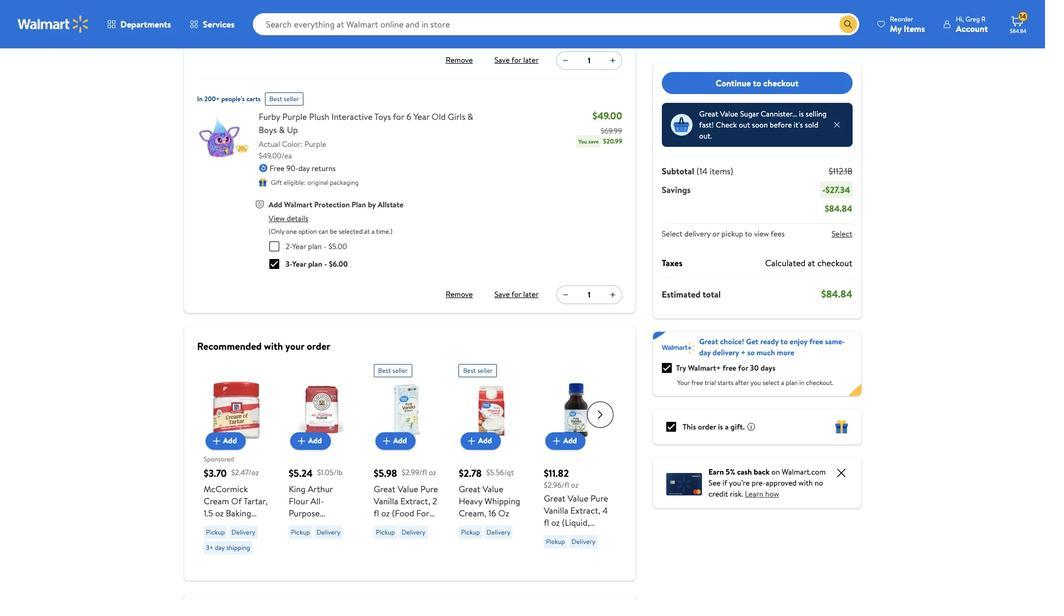 Task type: describe. For each thing, give the bounding box(es) containing it.
5%
[[726, 466, 736, 477]]

to for ready
[[781, 336, 788, 347]]

out
[[739, 119, 751, 130]]

you save $6.35
[[582, 11, 623, 21]]

powder
[[204, 519, 233, 531]]

for left decrease quantity furby purple plush interactive toys for 6 year old girls & boys & up, current quantity 1 icon
[[512, 289, 522, 300]]

0 vertical spatial -
[[823, 184, 826, 196]]

$6.35
[[607, 11, 623, 21]]

you inside $49.00 $69.99 you save $20.99
[[579, 137, 587, 145]]

continue to checkout button
[[662, 72, 853, 94]]

baking
[[226, 507, 251, 519]]

delivery for $3.70
[[232, 527, 256, 537]]

0 horizontal spatial is
[[718, 421, 723, 432]]

it's
[[794, 119, 803, 130]]

1 for decrease quantity furby purple plush interactive toys for 6 year old girls & boys & up, current quantity 1 icon
[[588, 289, 591, 300]]

1 vertical spatial free
[[723, 362, 737, 373]]

enjoy
[[790, 336, 808, 347]]

add to cart image inside $5.24 group
[[295, 434, 308, 447]]

services
[[203, 18, 235, 30]]

select for the select button
[[832, 228, 853, 239]]

risk.
[[730, 488, 744, 499]]

plan inside banner
[[786, 378, 798, 387]]

add button inside $5.24 group
[[291, 432, 331, 450]]

credit
[[709, 488, 729, 499]]

0 horizontal spatial free
[[692, 378, 704, 387]]

soon
[[752, 119, 768, 130]]

$5.24 $1.05/lb king arthur flour all- purpose unbleached flour 5lbs
[[289, 466, 343, 543]]

save inside you save $6.35
[[592, 12, 603, 20]]

whipping
[[485, 495, 521, 507]]

subtotal (14 items)
[[662, 165, 734, 177]]

option
[[298, 226, 317, 236]]

account
[[956, 22, 988, 34]]

fees
[[771, 228, 785, 239]]

1 horizontal spatial day
[[298, 163, 310, 174]]

walmart.com
[[782, 466, 826, 477]]

4
[[603, 504, 608, 516]]

1 flour from the top
[[289, 495, 309, 507]]

add inside $11.82 group
[[563, 435, 577, 446]]

$49.00/ea
[[259, 150, 292, 161]]

view details (only one option can be selected at a time.)
[[269, 213, 393, 236]]

much
[[757, 347, 776, 358]]

add button for $5.98
[[376, 432, 416, 450]]

calculated
[[765, 257, 806, 269]]

dismiss capital one banner image
[[835, 466, 848, 480]]

view
[[754, 228, 769, 239]]

add up the "view"
[[269, 199, 282, 210]]

less than x qty image
[[671, 114, 693, 136]]

with inside see if you're pre-approved with no credit risk.
[[799, 477, 813, 488]]

cream
[[204, 495, 229, 507]]

1 for decrease quantity clabber girl double acting baking powder, 8.1 oz., current quantity 1 icon
[[588, 55, 591, 66]]

add walmart protection plan by allstate
[[269, 199, 404, 210]]

cannister...
[[761, 108, 797, 119]]

day inside $3.70 group
[[215, 543, 225, 552]]

items)
[[710, 165, 734, 177]]

up
[[287, 123, 298, 136]]

save for later for decrease quantity clabber girl double acting baking powder, 8.1 oz., current quantity 1 icon
[[495, 55, 539, 66]]

is inside "great value sugar cannister... is selling fast! check out soon before it's sold out."
[[799, 108, 804, 119]]

gifteligibleicon image
[[259, 178, 266, 186]]

great inside "great value sugar cannister... is selling fast! check out soon before it's sold out."
[[700, 108, 719, 119]]

in 200+ people's carts
[[197, 94, 261, 103]]

1 vertical spatial purple
[[305, 138, 326, 149]]

save for later button for decrease quantity clabber girl double acting baking powder, 8.1 oz., current quantity 1 icon's remove button
[[493, 51, 541, 69]]

increase quantity furby purple plush interactive toys for 6 year old girls & boys & up, current quantity 1 image
[[609, 290, 618, 299]]

Walmart Site-Wide search field
[[253, 13, 860, 35]]

more
[[777, 347, 795, 358]]

2 vertical spatial a
[[725, 421, 729, 432]]

get
[[746, 336, 759, 347]]

people's
[[221, 94, 245, 103]]

0 vertical spatial $84.84
[[1010, 27, 1027, 35]]

see if you're pre-approved with no credit risk.
[[709, 477, 824, 499]]

value inside $2.78 $5.56/qt great value heavy whipping cream, 16 oz
[[483, 483, 504, 495]]

in
[[197, 94, 203, 103]]

furby purple plush interactive toys for 6 year old girls & boys & up, with add-on services, actual color: purple, $49.00/ea, 1 in cart gift eligible image
[[197, 110, 250, 163]]

$112.18
[[829, 165, 853, 177]]

2 flour from the top
[[289, 531, 309, 543]]

$20.99
[[603, 136, 623, 145]]

later for decrease quantity clabber girl double acting baking powder, 8.1 oz., current quantity 1 icon
[[524, 55, 539, 66]]

2
[[433, 495, 437, 507]]

check
[[716, 119, 737, 130]]

save inside $49.00 $69.99 you save $20.99
[[589, 137, 599, 145]]

for inside furby purple plush interactive toys for 6 year old girls & boys & up actual color: purple $49.00/ea
[[393, 110, 404, 122]]

5lbs
[[311, 531, 326, 543]]

be
[[330, 226, 337, 236]]

value inside $11.82 $2.96/fl oz great value pure vanilla extract, 4 fl oz (liquid, ambient)
[[568, 492, 589, 504]]

pickup for $5.56/qt
[[461, 527, 480, 537]]

3-year plan - $6.00
[[286, 258, 348, 269]]

this order is a gift.
[[683, 421, 745, 432]]

increase quantity clabber girl double acting baking powder, 8.1 oz., current quantity 1 image
[[609, 56, 618, 65]]

learn
[[745, 488, 764, 499]]

checkout.
[[806, 378, 834, 387]]

best for $2.78
[[463, 366, 476, 375]]

cream,
[[459, 507, 487, 519]]

oz left (food
[[381, 507, 390, 519]]

3+ day shipping
[[206, 543, 250, 552]]

0 vertical spatial with
[[264, 339, 283, 353]]

gift.
[[731, 421, 745, 432]]

subtotal
[[662, 165, 695, 177]]

1 horizontal spatial order
[[698, 421, 716, 432]]

purpose
[[289, 507, 320, 519]]

1 vertical spatial $84.84
[[825, 202, 853, 215]]

to for pickup
[[745, 228, 753, 239]]

great inside $11.82 $2.96/fl oz great value pure vanilla extract, 4 fl oz (liquid, ambient)
[[544, 492, 566, 504]]

fast!
[[700, 119, 714, 130]]

departments button
[[98, 11, 180, 37]]

estimated
[[662, 288, 701, 300]]

extract, for $11.82
[[571, 504, 601, 516]]

vanilla for $5.98
[[374, 495, 398, 507]]

-$27.34
[[823, 184, 851, 196]]

departments
[[120, 18, 171, 30]]

trial
[[705, 378, 716, 387]]

same-
[[825, 336, 845, 347]]

after
[[735, 378, 749, 387]]

oz left (liquid,
[[552, 516, 560, 529]]

delivery for $1.05/lb
[[317, 527, 341, 537]]

great inside $2.78 $5.56/qt great value heavy whipping cream, 16 oz
[[459, 483, 481, 495]]

2 horizontal spatial a
[[782, 378, 785, 387]]

Your free trial starts after you select a plan in checkout. checkbox
[[662, 363, 672, 373]]

capital one credit card image
[[667, 471, 702, 495]]

pickup for $2.99/fl
[[376, 527, 395, 537]]

liquid)
[[374, 519, 400, 531]]

plan
[[352, 199, 366, 210]]

$69.99
[[601, 125, 623, 136]]

my
[[890, 22, 902, 34]]

interactive
[[332, 110, 373, 122]]

oz right the $2.99/fl
[[429, 467, 436, 478]]

pickup
[[722, 228, 744, 239]]

add to cart image inside $11.82 group
[[550, 434, 563, 447]]

add button inside $11.82 group
[[546, 432, 586, 450]]

0 vertical spatial purple
[[282, 110, 307, 122]]

hi, greg r account
[[956, 14, 988, 34]]

pickup for $3.70
[[206, 527, 225, 537]]

r
[[982, 14, 986, 23]]

(only
[[269, 226, 285, 236]]

you inside you save $6.35
[[582, 12, 591, 20]]

in 200+ people's carts alert
[[197, 88, 261, 105]]

checkout for calculated at checkout
[[818, 257, 853, 269]]

at inside view details (only one option can be selected at a time.)
[[364, 226, 370, 236]]

$27.34
[[826, 184, 851, 196]]

best seller for $2.78
[[463, 366, 493, 375]]

walmart image
[[18, 15, 89, 33]]

$5.24
[[289, 466, 313, 480]]

of
[[231, 495, 242, 507]]

to inside button
[[753, 77, 762, 89]]

- for $6.00
[[324, 258, 327, 269]]

in
[[800, 378, 805, 387]]

3-Year plan - $6.00 checkbox
[[269, 259, 279, 269]]

decrease quantity clabber girl double acting baking powder, 8.1 oz., current quantity 1 image
[[561, 56, 570, 65]]



Task type: locate. For each thing, give the bounding box(es) containing it.
to left "view"
[[745, 228, 753, 239]]

vanilla for $11.82
[[544, 504, 569, 516]]

0 vertical spatial 1
[[588, 55, 591, 66]]

day inside great choice! get ready to enjoy free same- day delivery + so much more
[[700, 347, 711, 358]]

(food
[[392, 507, 414, 519]]

1 horizontal spatial a
[[725, 421, 729, 432]]

vanilla inside $11.82 $2.96/fl oz great value pure vanilla extract, 4 fl oz (liquid, ambient)
[[544, 504, 569, 516]]

add up $1.05/lb
[[308, 435, 322, 446]]

with left the no
[[799, 477, 813, 488]]

delivery for $2.96/fl
[[572, 537, 596, 546]]

value left the out
[[720, 108, 739, 119]]

2 horizontal spatial best
[[463, 366, 476, 375]]

carts
[[246, 94, 261, 103]]

1 horizontal spatial fl
[[544, 516, 549, 529]]

your
[[678, 378, 690, 387]]

extract, for $5.98
[[401, 495, 431, 507]]

free
[[810, 336, 824, 347], [723, 362, 737, 373], [692, 378, 704, 387]]

save left $6.35
[[592, 12, 603, 20]]

delivery inside $3.70 group
[[232, 527, 256, 537]]

& left up
[[279, 123, 285, 136]]

2 add button from the left
[[291, 432, 331, 450]]

14
[[1020, 12, 1027, 21]]

pickup inside $5.98 group
[[376, 527, 395, 537]]

fl for $5.98
[[374, 507, 379, 519]]

1 vertical spatial remove button
[[442, 286, 477, 303]]

year down 'one'
[[292, 241, 306, 252]]

a inside view details (only one option can be selected at a time.)
[[372, 226, 375, 236]]

$49.00 $69.99 you save $20.99
[[579, 109, 623, 145]]

2 save from the top
[[495, 289, 510, 300]]

delivery inside $5.98 group
[[402, 527, 426, 537]]

add to cart image up $11.82
[[550, 434, 563, 447]]

value inside "great value sugar cannister... is selling fast! check out soon before it's sold out."
[[720, 108, 739, 119]]

save for later button left decrease quantity clabber girl double acting baking powder, 8.1 oz., current quantity 1 icon
[[493, 51, 541, 69]]

a left time.)
[[372, 226, 375, 236]]

pure inside $5.98 $2.99/fl oz great value pure vanilla extract, 2 fl oz (food form: liquid)
[[421, 483, 438, 495]]

continue
[[716, 77, 751, 89]]

$6.00
[[329, 258, 348, 269]]

great down $2.96/fl
[[544, 492, 566, 504]]

extract, left 4
[[571, 504, 601, 516]]

0 horizontal spatial delivery
[[685, 228, 711, 239]]

checkout inside continue to checkout button
[[764, 77, 799, 89]]

a right select
[[782, 378, 785, 387]]

year inside furby purple plush interactive toys for 6 year old girls & boys & up actual color: purple $49.00/ea
[[414, 110, 430, 122]]

1.5
[[204, 507, 213, 519]]

1 vertical spatial a
[[782, 378, 785, 387]]

save for later for decrease quantity furby purple plush interactive toys for 6 year old girls & boys & up, current quantity 1 icon
[[495, 289, 539, 300]]

mccormick
[[204, 483, 248, 495]]

0 horizontal spatial order
[[307, 339, 331, 353]]

search icon image
[[844, 20, 853, 29]]

3 add to cart image from the left
[[380, 434, 393, 447]]

to right continue
[[753, 77, 762, 89]]

add button inside $5.98 group
[[376, 432, 416, 450]]

add inside $3.70 group
[[223, 435, 237, 446]]

2 select from the left
[[832, 228, 853, 239]]

banner containing great choice! get ready to enjoy free same- day delivery + so much more
[[653, 332, 862, 396]]

is left gift.
[[718, 421, 723, 432]]

best seller inside $2.78 group
[[463, 366, 493, 375]]

1 horizontal spatial free
[[723, 362, 737, 373]]

you're
[[729, 477, 750, 488]]

0 vertical spatial remove button
[[442, 51, 477, 69]]

add up sponsored
[[223, 435, 237, 446]]

free right enjoy
[[810, 336, 824, 347]]

furby purple plush interactive toys for 6 year old girls & boys & up actual color: purple $49.00/ea
[[259, 110, 474, 161]]

girls
[[448, 110, 466, 122]]

great value sugar cannister... is selling fast! check out soon before it's sold out.
[[700, 108, 827, 141]]

save for later left decrease quantity clabber girl double acting baking powder, 8.1 oz., current quantity 1 icon
[[495, 55, 539, 66]]

great inside great choice! get ready to enjoy free same- day delivery + so much more
[[700, 336, 719, 347]]

next slide for horizontalscrollerrecommendations list image
[[587, 401, 614, 428]]

1 vertical spatial with
[[799, 477, 813, 488]]

1 vertical spatial checkout
[[818, 257, 853, 269]]

2 save for later button from the top
[[493, 286, 541, 303]]

free left trial
[[692, 378, 704, 387]]

purple right color:
[[305, 138, 326, 149]]

purple
[[282, 110, 307, 122], [305, 138, 326, 149]]

delivery left or on the top right of page
[[685, 228, 711, 239]]

year for 2-year plan - $5.00
[[292, 241, 306, 252]]

pickup inside $2.78 group
[[461, 527, 480, 537]]

select delivery or pickup to view fees
[[662, 228, 785, 239]]

for left 6
[[393, 110, 404, 122]]

1 horizontal spatial checkout
[[818, 257, 853, 269]]

(14
[[697, 165, 708, 177]]

1 vertical spatial &
[[279, 123, 285, 136]]

0 vertical spatial order
[[307, 339, 331, 353]]

best seller
[[270, 94, 299, 103], [378, 366, 408, 375], [463, 366, 493, 375]]

2 vertical spatial plan
[[786, 378, 798, 387]]

pickup inside $11.82 group
[[546, 537, 565, 546]]

add button inside $3.70 group
[[206, 432, 246, 450]]

- for $5.00
[[324, 241, 327, 252]]

add to cart image
[[465, 434, 478, 447], [550, 434, 563, 447]]

to inside great choice! get ready to enjoy free same- day delivery + so much more
[[781, 336, 788, 347]]

save for later button left decrease quantity furby purple plush interactive toys for 6 year old girls & boys & up, current quantity 1 icon
[[493, 286, 541, 303]]

reorder my items
[[890, 14, 926, 34]]

2 add to cart image from the left
[[295, 434, 308, 447]]

walmart plus image
[[662, 343, 695, 354]]

$2.78 group
[[459, 359, 524, 543]]

add to cart image inside $2.78 group
[[465, 434, 478, 447]]

1 later from the top
[[524, 55, 539, 66]]

plan down option at the left top
[[308, 241, 322, 252]]

remove for decrease quantity furby purple plush interactive toys for 6 year old girls & boys & up, current quantity 1 icon
[[446, 289, 473, 300]]

2 vertical spatial $84.84
[[822, 287, 853, 301]]

0 horizontal spatial with
[[264, 339, 283, 353]]

0 horizontal spatial add to cart image
[[210, 434, 223, 447]]

1 horizontal spatial to
[[753, 77, 762, 89]]

if
[[723, 477, 728, 488]]

1 add to cart image from the left
[[465, 434, 478, 447]]

delivery inside $11.82 group
[[572, 537, 596, 546]]

1 remove from the top
[[446, 55, 473, 66]]

seller inside $2.78 group
[[478, 366, 493, 375]]

day up eligible:
[[298, 163, 310, 174]]

best for $5.98
[[378, 366, 391, 375]]

1 left increase quantity furby purple plush interactive toys for 6 year old girls & boys & up, current quantity 1 icon
[[588, 289, 591, 300]]

1 vertical spatial save
[[495, 289, 510, 300]]

0 horizontal spatial seller
[[284, 94, 299, 103]]

1 horizontal spatial at
[[808, 257, 816, 269]]

remove button for decrease quantity furby purple plush interactive toys for 6 year old girls & boys & up, current quantity 1 icon
[[442, 286, 477, 303]]

1 1 from the top
[[588, 55, 591, 66]]

seller for $5.98
[[393, 366, 408, 375]]

ambient)
[[544, 529, 580, 541]]

2-Year plan - $5.00 checkbox
[[269, 241, 279, 251]]

add button up $11.82
[[546, 432, 586, 450]]

0 horizontal spatial best seller
[[270, 94, 299, 103]]

$1.05/lb
[[317, 467, 343, 478]]

so
[[748, 347, 755, 358]]

add button up $2.78 at the bottom of the page
[[461, 432, 501, 450]]

0 vertical spatial is
[[799, 108, 804, 119]]

oz right $2.96/fl
[[571, 479, 579, 490]]

great down $5.98
[[374, 483, 396, 495]]

pickup inside $5.24 group
[[291, 527, 310, 537]]

pure for $11.82
[[591, 492, 608, 504]]

1 vertical spatial year
[[292, 241, 306, 252]]

with
[[264, 339, 283, 353], [799, 477, 813, 488]]

plan
[[308, 241, 322, 252], [308, 258, 323, 269], [786, 378, 798, 387]]

recommended
[[197, 339, 262, 353]]

1 vertical spatial save
[[589, 137, 599, 145]]

1 vertical spatial is
[[718, 421, 723, 432]]

1 horizontal spatial add to cart image
[[550, 434, 563, 447]]

1 horizontal spatial &
[[468, 110, 474, 122]]

30
[[750, 362, 759, 373]]

plan for $5.00
[[308, 241, 322, 252]]

0 vertical spatial to
[[753, 77, 762, 89]]

pickup down (liquid,
[[546, 537, 565, 546]]

$84.84 down $27.34
[[825, 202, 853, 215]]

save for later left decrease quantity furby purple plush interactive toys for 6 year old girls & boys & up, current quantity 1 icon
[[495, 289, 539, 300]]

for left 30 on the right bottom of page
[[739, 362, 749, 373]]

1 vertical spatial day
[[700, 347, 711, 358]]

pre-
[[752, 477, 766, 488]]

on
[[772, 466, 780, 477]]

1 vertical spatial save for later
[[495, 289, 539, 300]]

gift
[[271, 178, 282, 187]]

2 1 from the top
[[588, 289, 591, 300]]

2 horizontal spatial day
[[700, 347, 711, 358]]

200+
[[204, 94, 220, 103]]

plan left in on the bottom of page
[[786, 378, 798, 387]]

0 horizontal spatial fl
[[374, 507, 379, 519]]

add to cart image for $5.98
[[380, 434, 393, 447]]

add inside $2.78 group
[[478, 435, 492, 446]]

with left your
[[264, 339, 283, 353]]

1 save for later from the top
[[495, 55, 539, 66]]

$2.78
[[459, 466, 482, 480]]

1 left the increase quantity clabber girl double acting baking powder, 8.1 oz., current quantity 1 image
[[588, 55, 591, 66]]

1 horizontal spatial best
[[378, 366, 391, 375]]

1 vertical spatial delivery
[[713, 347, 739, 358]]

you left $20.99
[[579, 137, 587, 145]]

2 horizontal spatial seller
[[478, 366, 493, 375]]

0 vertical spatial at
[[364, 226, 370, 236]]

1 vertical spatial remove
[[446, 289, 473, 300]]

fl left (liquid,
[[544, 516, 549, 529]]

1 horizontal spatial add to cart image
[[295, 434, 308, 447]]

$11.82 $2.96/fl oz great value pure vanilla extract, 4 fl oz (liquid, ambient)
[[544, 466, 608, 541]]

1 add to cart image from the left
[[210, 434, 223, 447]]

0 vertical spatial plan
[[308, 241, 322, 252]]

great up out.
[[700, 108, 719, 119]]

& right girls
[[468, 110, 474, 122]]

try
[[676, 362, 686, 373]]

great inside $5.98 $2.99/fl oz great value pure vanilla extract, 2 fl oz (food form: liquid)
[[374, 483, 396, 495]]

flour left 5lbs
[[289, 531, 309, 543]]

pickup
[[206, 527, 225, 537], [291, 527, 310, 537], [376, 527, 395, 537], [461, 527, 480, 537], [546, 537, 565, 546]]

1 horizontal spatial is
[[799, 108, 804, 119]]

extract, inside $5.98 $2.99/fl oz great value pure vanilla extract, 2 fl oz (food form: liquid)
[[401, 495, 431, 507]]

save left $20.99
[[589, 137, 599, 145]]

see
[[709, 477, 721, 488]]

at right calculated
[[808, 257, 816, 269]]

gifting image
[[835, 420, 848, 433]]

delivery up try walmart+ free for 30 days
[[713, 347, 739, 358]]

$2.99/fl
[[402, 467, 427, 478]]

pure inside $11.82 $2.96/fl oz great value pure vanilla extract, 4 fl oz (liquid, ambient)
[[591, 492, 608, 504]]

1 horizontal spatial pure
[[591, 492, 608, 504]]

color:
[[282, 138, 303, 149]]

checkout for continue to checkout
[[764, 77, 799, 89]]

2 save for later from the top
[[495, 289, 539, 300]]

delivery for $2.99/fl
[[402, 527, 426, 537]]

order right the "this"
[[698, 421, 716, 432]]

seller for $2.78
[[478, 366, 493, 375]]

extract, left 2
[[401, 495, 431, 507]]

ready
[[761, 336, 779, 347]]

0 horizontal spatial add to cart image
[[465, 434, 478, 447]]

try walmart+ free for 30 days
[[676, 362, 776, 373]]

save for decrease quantity furby purple plush interactive toys for 6 year old girls & boys & up, current quantity 1 icon
[[495, 289, 510, 300]]

gift eligible: original packaging
[[271, 178, 359, 187]]

0 horizontal spatial day
[[215, 543, 225, 552]]

before
[[770, 119, 792, 130]]

vanilla up liquid)
[[374, 495, 398, 507]]

1 remove button from the top
[[442, 51, 477, 69]]

checkout down the select button
[[818, 257, 853, 269]]

add up the $2.99/fl
[[393, 435, 407, 446]]

protection
[[314, 199, 350, 210]]

1 horizontal spatial vanilla
[[544, 504, 569, 516]]

view details button
[[269, 213, 308, 224]]

add to cart image
[[210, 434, 223, 447], [295, 434, 308, 447], [380, 434, 393, 447]]

add to cart image up $5.24
[[295, 434, 308, 447]]

pickup inside $3.70 group
[[206, 527, 225, 537]]

day up walmart+
[[700, 347, 711, 358]]

for left decrease quantity clabber girl double acting baking powder, 8.1 oz., current quantity 1 icon
[[512, 55, 522, 66]]

4 add button from the left
[[461, 432, 501, 450]]

at
[[364, 226, 370, 236], [808, 257, 816, 269]]

1 vertical spatial to
[[745, 228, 753, 239]]

save for later button for decrease quantity furby purple plush interactive toys for 6 year old girls & boys & up, current quantity 1 icon's remove button
[[493, 286, 541, 303]]

to left enjoy
[[781, 336, 788, 347]]

fl left (food
[[374, 507, 379, 519]]

add button up sponsored
[[206, 432, 246, 450]]

0 vertical spatial day
[[298, 163, 310, 174]]

oz right 1.5
[[215, 507, 224, 519]]

pickup left 5lbs
[[291, 527, 310, 537]]

you left $6.35
[[582, 12, 591, 20]]

add button inside $2.78 group
[[461, 432, 501, 450]]

later left decrease quantity furby purple plush interactive toys for 6 year old girls & boys & up, current quantity 1 icon
[[524, 289, 539, 300]]

delivery for $5.56/qt
[[487, 527, 511, 537]]

2 horizontal spatial add to cart image
[[380, 434, 393, 447]]

0 vertical spatial delivery
[[685, 228, 711, 239]]

calculated at checkout
[[765, 257, 853, 269]]

great down $2.78 at the bottom of the page
[[459, 483, 481, 495]]

1 vertical spatial order
[[698, 421, 716, 432]]

add up $11.82
[[563, 435, 577, 446]]

2 vertical spatial -
[[324, 258, 327, 269]]

value up (liquid,
[[568, 492, 589, 504]]

to
[[753, 77, 762, 89], [745, 228, 753, 239], [781, 336, 788, 347]]

0 vertical spatial year
[[414, 110, 430, 122]]

0 vertical spatial checkout
[[764, 77, 799, 89]]

3 add button from the left
[[376, 432, 416, 450]]

value inside $5.98 $2.99/fl oz great value pure vanilla extract, 2 fl oz (food form: liquid)
[[398, 483, 419, 495]]

save for later button
[[493, 51, 541, 69], [493, 286, 541, 303]]

1 select from the left
[[662, 228, 683, 239]]

$84.84 down the 14
[[1010, 27, 1027, 35]]

0 vertical spatial &
[[468, 110, 474, 122]]

select for select delivery or pickup to view fees
[[662, 228, 683, 239]]

at right selected
[[364, 226, 370, 236]]

select up taxes
[[662, 228, 683, 239]]

fl for $11.82
[[544, 516, 549, 529]]

$3.70 group
[[204, 359, 269, 559]]

continue to checkout
[[716, 77, 799, 89]]

seller
[[284, 94, 299, 103], [393, 366, 408, 375], [478, 366, 493, 375]]

add inside $5.24 group
[[308, 435, 322, 446]]

decrease quantity furby purple plush interactive toys for 6 year old girls & boys & up, current quantity 1 image
[[561, 290, 570, 299]]

1 vertical spatial 1
[[588, 289, 591, 300]]

original
[[307, 178, 329, 187]]

save
[[592, 12, 603, 20], [589, 137, 599, 145]]

pickup up 3+
[[206, 527, 225, 537]]

you
[[751, 378, 761, 387]]

0 vertical spatial save
[[592, 12, 603, 20]]

add up $5.56/qt
[[478, 435, 492, 446]]

1 horizontal spatial best seller
[[378, 366, 408, 375]]

delivery down purpose
[[317, 527, 341, 537]]

1 horizontal spatial extract,
[[571, 504, 601, 516]]

$84.84 down calculated at checkout
[[822, 287, 853, 301]]

2 vertical spatial to
[[781, 336, 788, 347]]

pickup for $2.96/fl
[[546, 537, 565, 546]]

0 horizontal spatial vanilla
[[374, 495, 398, 507]]

1 horizontal spatial select
[[832, 228, 853, 239]]

extract,
[[401, 495, 431, 507], [571, 504, 601, 516]]

returns
[[312, 163, 336, 174]]

5 add button from the left
[[546, 432, 586, 450]]

add button up $5.24
[[291, 432, 331, 450]]

checkout up the cannister...
[[764, 77, 799, 89]]

purple up up
[[282, 110, 307, 122]]

This order is a gift. checkbox
[[667, 422, 676, 432]]

heavy
[[459, 495, 483, 507]]

pure for $5.98
[[421, 483, 438, 495]]

32.5¢/oz
[[259, 13, 287, 24]]

time.)
[[376, 226, 393, 236]]

add to cart image inside $3.70 group
[[210, 434, 223, 447]]

cash
[[737, 466, 752, 477]]

2 horizontal spatial free
[[810, 336, 824, 347]]

value down $5.56/qt
[[483, 483, 504, 495]]

best seller alert
[[265, 88, 304, 105]]

3-
[[286, 258, 292, 269]]

best seller for $5.98
[[378, 366, 408, 375]]

one
[[286, 226, 297, 236]]

save for decrease quantity clabber girl double acting baking powder, 8.1 oz., current quantity 1 icon
[[495, 55, 510, 66]]

pickup for $1.05/lb
[[291, 527, 310, 537]]

delivery down (food
[[402, 527, 426, 537]]

1 save for later button from the top
[[493, 51, 541, 69]]

order
[[307, 339, 331, 353], [698, 421, 716, 432]]

delivery up shipping
[[232, 527, 256, 537]]

0 vertical spatial a
[[372, 226, 375, 236]]

0 horizontal spatial extract,
[[401, 495, 431, 507]]

2 vertical spatial year
[[292, 258, 306, 269]]

year down 2-
[[292, 258, 306, 269]]

king
[[289, 483, 306, 495]]

0 vertical spatial you
[[582, 12, 591, 20]]

1 vertical spatial later
[[524, 289, 539, 300]]

0 vertical spatial remove
[[446, 55, 473, 66]]

best inside $2.78 group
[[463, 366, 476, 375]]

add inside $5.98 group
[[393, 435, 407, 446]]

oz inside 'sponsored $3.70 $2.47/oz mccormick cream of tartar, 1.5 oz baking powder'
[[215, 507, 224, 519]]

$2.96/fl
[[544, 479, 570, 490]]

delivery inside great choice! get ready to enjoy free same- day delivery + so much more
[[713, 347, 739, 358]]

0 vertical spatial flour
[[289, 495, 309, 507]]

1 horizontal spatial delivery
[[713, 347, 739, 358]]

add to cart image up sponsored
[[210, 434, 223, 447]]

2 add to cart image from the left
[[550, 434, 563, 447]]

add to cart image inside $5.98 group
[[380, 434, 393, 447]]

best inside alert
[[270, 94, 282, 103]]

is
[[799, 108, 804, 119], [718, 421, 723, 432]]

1 add button from the left
[[206, 432, 246, 450]]

select down $27.34
[[832, 228, 853, 239]]

fl inside $5.98 $2.99/fl oz great value pure vanilla extract, 2 fl oz (food form: liquid)
[[374, 507, 379, 519]]

add to cart image for sponsored
[[210, 434, 223, 447]]

clear search field text image
[[827, 20, 835, 28]]

day right 3+
[[215, 543, 225, 552]]

clabber girl double acting baking powder, 8.1 oz., with add-on services, 32.5¢/oz, 1 in cart image
[[197, 0, 250, 38]]

1 save from the top
[[495, 55, 510, 66]]

flour left all-
[[289, 495, 309, 507]]

1 vertical spatial flour
[[289, 531, 309, 543]]

year for 3-year plan - $6.00
[[292, 258, 306, 269]]

$5.98 group
[[374, 359, 439, 543]]

great left "choice!"
[[700, 336, 719, 347]]

order right your
[[307, 339, 331, 353]]

plan for $6.00
[[308, 258, 323, 269]]

add button for sponsored
[[206, 432, 246, 450]]

no
[[815, 477, 824, 488]]

toys
[[375, 110, 391, 122]]

later for decrease quantity furby purple plush interactive toys for 6 year old girls & boys & up, current quantity 1 icon
[[524, 289, 539, 300]]

0 vertical spatial later
[[524, 55, 539, 66]]

free inside great choice! get ready to enjoy free same- day delivery + so much more
[[810, 336, 824, 347]]

best seller inside $5.98 group
[[378, 366, 408, 375]]

remove button for decrease quantity clabber girl double acting baking powder, 8.1 oz., current quantity 1 icon
[[442, 51, 477, 69]]

2 remove button from the top
[[442, 286, 477, 303]]

pickup down (food
[[376, 527, 395, 537]]

(liquid,
[[562, 516, 590, 529]]

a left gift.
[[725, 421, 729, 432]]

year right 6
[[414, 110, 430, 122]]

checkout
[[764, 77, 799, 89], [818, 257, 853, 269]]

actual
[[259, 138, 280, 149]]

delivery inside $2.78 group
[[487, 527, 511, 537]]

seller inside alert
[[284, 94, 299, 103]]

1 vertical spatial -
[[324, 241, 327, 252]]

services button
[[180, 11, 244, 37]]

old
[[432, 110, 446, 122]]

savings
[[662, 184, 691, 196]]

fl inside $11.82 $2.96/fl oz great value pure vanilla extract, 4 fl oz (liquid, ambient)
[[544, 516, 549, 529]]

delivery down (liquid,
[[572, 537, 596, 546]]

remove for decrease quantity clabber girl double acting baking powder, 8.1 oz., current quantity 1 icon
[[446, 55, 473, 66]]

oz
[[499, 507, 509, 519]]

2 later from the top
[[524, 289, 539, 300]]

delivery inside $5.24 group
[[317, 527, 341, 537]]

vanilla inside $5.98 $2.99/fl oz great value pure vanilla extract, 2 fl oz (food form: liquid)
[[374, 495, 398, 507]]

plan down 2-year plan - $5.00
[[308, 258, 323, 269]]

free up starts
[[723, 362, 737, 373]]

$5.24 group
[[289, 359, 354, 543]]

$11.82 group
[[544, 359, 609, 553]]

add button up $5.98
[[376, 432, 416, 450]]

extract, inside $11.82 $2.96/fl oz great value pure vanilla extract, 4 fl oz (liquid, ambient)
[[571, 504, 601, 516]]

day
[[298, 163, 310, 174], [700, 347, 711, 358], [215, 543, 225, 552]]

remove button
[[442, 51, 477, 69], [442, 286, 477, 303]]

1 horizontal spatial with
[[799, 477, 813, 488]]

greg
[[966, 14, 980, 23]]

0 horizontal spatial pure
[[421, 483, 438, 495]]

learn how link
[[745, 488, 780, 499]]

best inside $5.98 group
[[378, 366, 391, 375]]

1 vertical spatial at
[[808, 257, 816, 269]]

delivery down oz
[[487, 527, 511, 537]]

0 horizontal spatial checkout
[[764, 77, 799, 89]]

0 horizontal spatial best
[[270, 94, 282, 103]]

selling
[[806, 108, 827, 119]]

seller inside $5.98 group
[[393, 366, 408, 375]]

is left selling
[[799, 108, 804, 119]]

Search search field
[[253, 13, 860, 35]]

earn
[[709, 466, 724, 477]]

0 vertical spatial save
[[495, 55, 510, 66]]

select
[[662, 228, 683, 239], [832, 228, 853, 239]]

add to cart image up $2.78 at the bottom of the page
[[465, 434, 478, 447]]

learn more about gifting image
[[747, 422, 756, 431]]

close nudge image
[[833, 120, 842, 129]]

add button for $2.78
[[461, 432, 501, 450]]

later left decrease quantity clabber girl double acting baking powder, 8.1 oz., current quantity 1 icon
[[524, 55, 539, 66]]

1 vertical spatial you
[[579, 137, 587, 145]]

0 horizontal spatial &
[[279, 123, 285, 136]]

2 remove from the top
[[446, 289, 473, 300]]

0 horizontal spatial to
[[745, 228, 753, 239]]

0 horizontal spatial a
[[372, 226, 375, 236]]

2 horizontal spatial best seller
[[463, 366, 493, 375]]

arthur
[[308, 483, 333, 495]]

value down the $2.99/fl
[[398, 483, 419, 495]]

your
[[285, 339, 305, 353]]

best seller inside alert
[[270, 94, 299, 103]]

0 horizontal spatial at
[[364, 226, 370, 236]]

2 vertical spatial day
[[215, 543, 225, 552]]

0 horizontal spatial select
[[662, 228, 683, 239]]

2 horizontal spatial to
[[781, 336, 788, 347]]

year
[[414, 110, 430, 122], [292, 241, 306, 252], [292, 258, 306, 269]]

banner
[[653, 332, 862, 396]]

0 vertical spatial free
[[810, 336, 824, 347]]



Task type: vqa. For each thing, say whether or not it's contained in the screenshot.
Value in $5.98 $2.99/fl oz great value pure vanilla extract, 2 fl oz (food form: liquid)
yes



